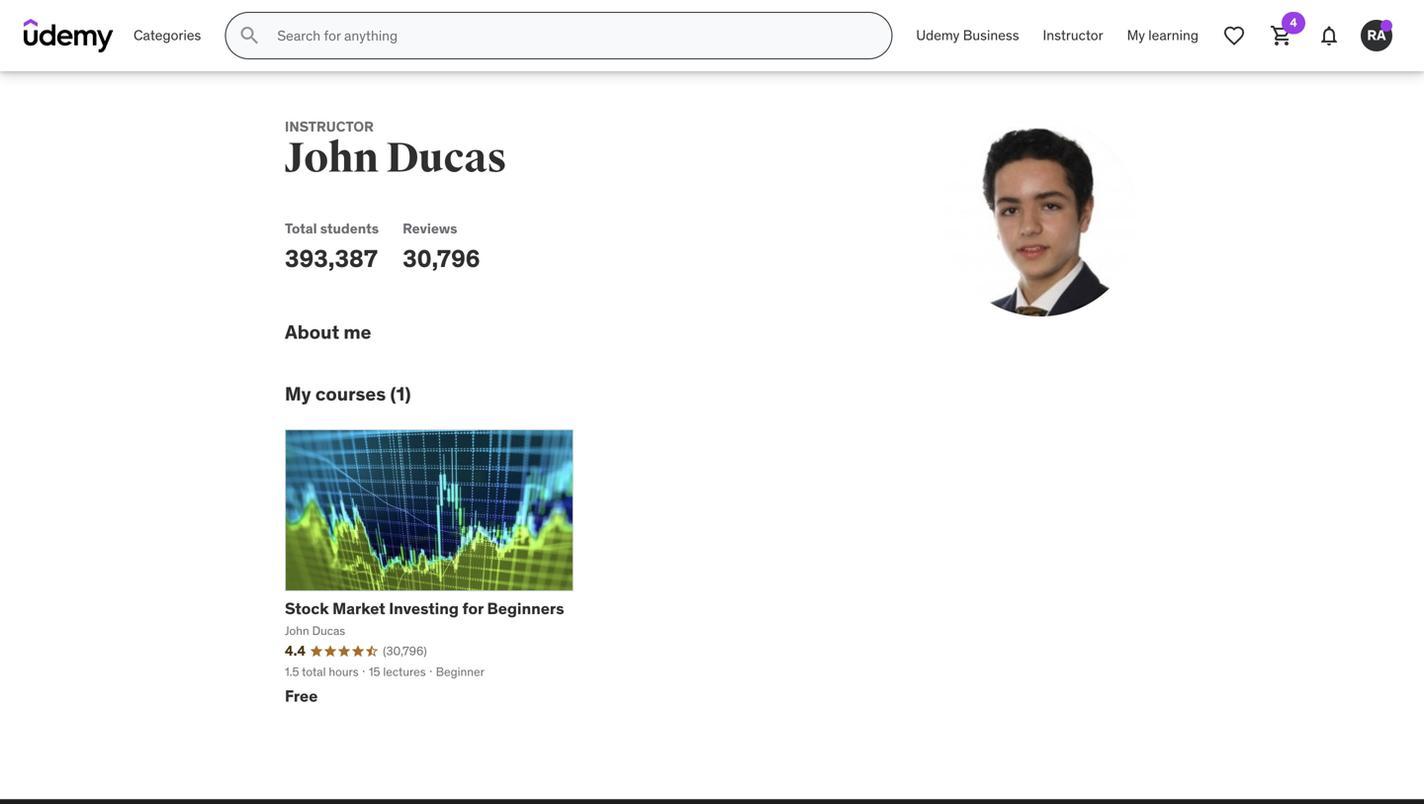 Task type: vqa. For each thing, say whether or not it's contained in the screenshot.
can
no



Task type: locate. For each thing, give the bounding box(es) containing it.
0 horizontal spatial ducas
[[312, 623, 345, 639]]

instructor inside instructor "link"
[[1043, 26, 1104, 44]]

4.4
[[285, 642, 306, 660]]

udemy business link
[[905, 12, 1032, 59]]

(1)
[[390, 382, 411, 406]]

30,796
[[403, 244, 480, 274]]

0 horizontal spatial instructor
[[285, 118, 374, 136]]

my left courses
[[285, 382, 311, 406]]

about
[[285, 320, 339, 344]]

market
[[333, 599, 386, 619]]

courses
[[315, 382, 386, 406]]

for
[[463, 599, 484, 619]]

categories
[[134, 26, 201, 44]]

my left learning
[[1128, 26, 1146, 44]]

reviews
[[403, 219, 458, 237]]

1 vertical spatial instructor
[[285, 118, 374, 136]]

instructor inside instructor john ducas
[[285, 118, 374, 136]]

my inside the "my learning" link
[[1128, 26, 1146, 44]]

business
[[963, 26, 1020, 44]]

ducas down stock
[[312, 623, 345, 639]]

my
[[1128, 26, 1146, 44], [285, 382, 311, 406]]

1 john from the top
[[285, 132, 379, 184]]

categories button
[[122, 12, 213, 59]]

instructor
[[1043, 26, 1104, 44], [285, 118, 374, 136]]

0 vertical spatial john
[[285, 132, 379, 184]]

total
[[285, 219, 317, 237]]

john up 4.4
[[285, 623, 309, 639]]

0 horizontal spatial my
[[285, 382, 311, 406]]

instructor for instructor john ducas
[[285, 118, 374, 136]]

0 vertical spatial my
[[1128, 26, 1146, 44]]

0 vertical spatial instructor
[[1043, 26, 1104, 44]]

1.5
[[285, 664, 299, 680]]

total students 393,387
[[285, 219, 379, 274]]

me
[[344, 320, 372, 344]]

ducas up reviews
[[386, 132, 507, 184]]

total
[[302, 664, 326, 680]]

1 horizontal spatial instructor
[[1043, 26, 1104, 44]]

you have alerts image
[[1381, 20, 1393, 32]]

0 vertical spatial ducas
[[386, 132, 507, 184]]

15 lectures
[[369, 664, 426, 680]]

john
[[285, 132, 379, 184], [285, 623, 309, 639]]

1 vertical spatial john
[[285, 623, 309, 639]]

udemy image
[[24, 19, 114, 52]]

2 john from the top
[[285, 623, 309, 639]]

ducas
[[386, 132, 507, 184], [312, 623, 345, 639]]

30796 reviews element
[[383, 643, 427, 660]]

ducas inside instructor john ducas
[[386, 132, 507, 184]]

john up students at the top of page
[[285, 132, 379, 184]]

1 horizontal spatial ducas
[[386, 132, 507, 184]]

instructor link
[[1032, 12, 1116, 59]]

1 horizontal spatial my
[[1128, 26, 1146, 44]]

1 vertical spatial my
[[285, 382, 311, 406]]

beginner
[[436, 664, 485, 680]]

stock market investing for beginners john ducas
[[285, 599, 564, 639]]

1 vertical spatial ducas
[[312, 623, 345, 639]]

my for my learning
[[1128, 26, 1146, 44]]

udemy business
[[917, 26, 1020, 44]]

students
[[320, 219, 379, 237]]

ra
[[1368, 26, 1387, 44]]

ra link
[[1354, 12, 1401, 59]]

my learning
[[1128, 26, 1199, 44]]



Task type: describe. For each thing, give the bounding box(es) containing it.
(30,796)
[[383, 644, 427, 659]]

reviews 30,796
[[403, 219, 480, 274]]

wishlist image
[[1223, 24, 1247, 47]]

stock
[[285, 599, 329, 619]]

instructor john ducas
[[285, 118, 507, 184]]

393,387
[[285, 244, 378, 274]]

instructor for instructor
[[1043, 26, 1104, 44]]

john ducas image
[[942, 119, 1140, 317]]

my courses (1)
[[285, 382, 411, 406]]

john inside instructor john ducas
[[285, 132, 379, 184]]

15
[[369, 664, 380, 680]]

notifications image
[[1318, 24, 1342, 47]]

udemy
[[917, 26, 960, 44]]

john inside stock market investing for beginners john ducas
[[285, 623, 309, 639]]

lectures
[[383, 664, 426, 680]]

4 link
[[1259, 12, 1306, 59]]

free
[[285, 686, 318, 706]]

investing
[[389, 599, 459, 619]]

4
[[1291, 15, 1298, 30]]

ducas inside stock market investing for beginners john ducas
[[312, 623, 345, 639]]

1.5 total hours
[[285, 664, 359, 680]]

hours
[[329, 664, 359, 680]]

my for my courses (1)
[[285, 382, 311, 406]]

learning
[[1149, 26, 1199, 44]]

shopping cart with 4 items image
[[1270, 24, 1294, 47]]

about me
[[285, 320, 372, 344]]

submit search image
[[238, 24, 262, 47]]

Search for anything text field
[[273, 19, 868, 52]]

stock market investing for beginners link
[[285, 599, 564, 619]]

my learning link
[[1116, 12, 1211, 59]]

beginners
[[487, 599, 564, 619]]



